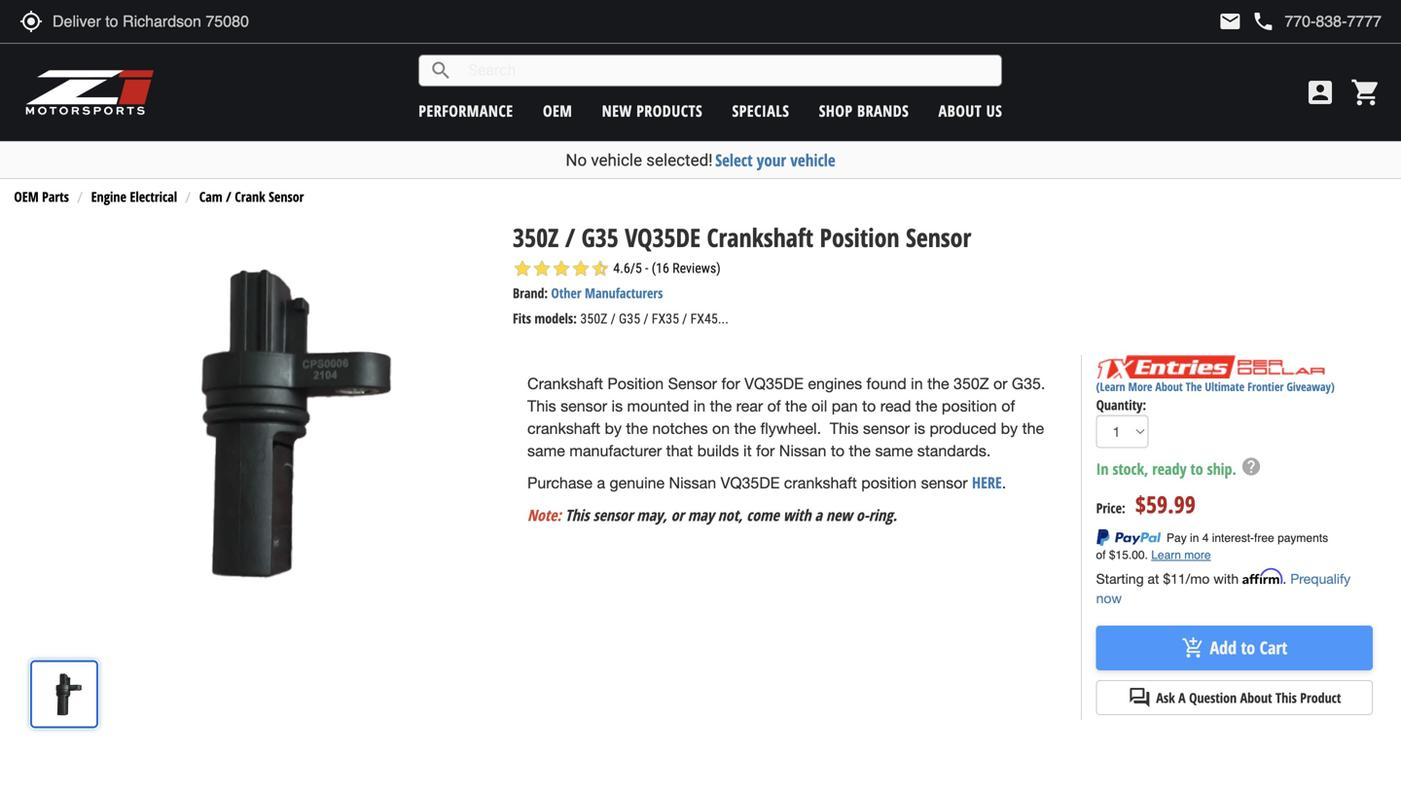 Task type: locate. For each thing, give the bounding box(es) containing it.
1 vertical spatial sensor
[[906, 220, 972, 254]]

0 horizontal spatial with
[[784, 505, 812, 526]]

g35 down manufacturers
[[619, 311, 641, 327]]

sensor inside crankshaft position sensor for vq35de engines found in the 350z or g35. this sensor is mounted in the rear of the oil pan to read the position of crankshaft by the notches on the flywheel.  this sensor is produced by the same manufacturer that builds it for nissan to the same standards.
[[668, 375, 718, 393]]

1 horizontal spatial new
[[826, 505, 853, 526]]

0 horizontal spatial nissan
[[669, 474, 717, 492]]

o-
[[857, 505, 869, 526]]

in
[[1097, 459, 1109, 480]]

1 vertical spatial or
[[671, 505, 684, 526]]

electrical
[[130, 188, 177, 206]]

crankshaft down your in the top of the page
[[707, 220, 814, 254]]

1 vertical spatial nissan
[[669, 474, 717, 492]]

nissan up may
[[669, 474, 717, 492]]

0 horizontal spatial sensor
[[269, 188, 304, 206]]

0 vertical spatial position
[[820, 220, 900, 254]]

oem
[[543, 100, 573, 121], [14, 188, 39, 206]]

2 horizontal spatial about
[[1241, 689, 1273, 707]]

0 vertical spatial a
[[597, 474, 606, 492]]

0 horizontal spatial position
[[608, 375, 664, 393]]

1 horizontal spatial nissan
[[780, 442, 827, 460]]

to right add
[[1242, 636, 1256, 660]]

1 vertical spatial position
[[608, 375, 664, 393]]

1 vertical spatial .
[[1284, 571, 1287, 587]]

1 horizontal spatial in
[[911, 375, 924, 393]]

builds
[[698, 442, 740, 460]]

4.6/5 -
[[614, 261, 649, 277]]

nissan
[[780, 442, 827, 460], [669, 474, 717, 492]]

oem parts link
[[14, 188, 69, 206]]

shop brands
[[819, 100, 910, 121]]

with inside starting at $11 /mo with affirm .
[[1214, 571, 1239, 587]]

with right /mo on the right bottom
[[1214, 571, 1239, 587]]

same down read
[[876, 442, 913, 460]]

nissan down the oil
[[780, 442, 827, 460]]

0 vertical spatial .
[[1002, 474, 1007, 492]]

0 vertical spatial position
[[942, 397, 998, 415]]

sensor
[[561, 397, 608, 415], [864, 420, 910, 438], [922, 474, 968, 492], [593, 505, 633, 526]]

0 horizontal spatial for
[[722, 375, 741, 393]]

engine electrical link
[[91, 188, 177, 206]]

350z inside crankshaft position sensor for vq35de engines found in the 350z or g35. this sensor is mounted in the rear of the oil pan to read the position of crankshaft by the notches on the flywheel.  this sensor is produced by the same manufacturer that builds it for nissan to the same standards.
[[954, 375, 990, 393]]

/ right fx35
[[683, 311, 688, 327]]

not,
[[718, 505, 743, 526]]

or left g35.
[[994, 375, 1008, 393]]

add
[[1211, 636, 1237, 660]]

0 vertical spatial sensor
[[269, 188, 304, 206]]

1 horizontal spatial or
[[994, 375, 1008, 393]]

purchase
[[528, 474, 593, 492]]

1 vertical spatial with
[[1214, 571, 1239, 587]]

for right it
[[757, 442, 775, 460]]

0 vertical spatial nissan
[[780, 442, 827, 460]]

a
[[597, 474, 606, 492], [815, 505, 823, 526]]

in stock, ready to ship. help
[[1097, 456, 1263, 480]]

specials link
[[733, 100, 790, 121]]

help
[[1241, 456, 1263, 478]]

350z
[[513, 220, 559, 254], [581, 311, 608, 327], [954, 375, 990, 393]]

0 vertical spatial oem
[[543, 100, 573, 121]]

oem up no
[[543, 100, 573, 121]]

sensor down standards.
[[922, 474, 968, 492]]

1 horizontal spatial .
[[1284, 571, 1287, 587]]

0 horizontal spatial crankshaft
[[528, 375, 604, 393]]

this up "purchase" in the left bottom of the page
[[528, 397, 557, 415]]

about us link
[[939, 100, 1003, 121]]

1 horizontal spatial position
[[820, 220, 900, 254]]

ask
[[1157, 689, 1176, 707]]

is up standards.
[[915, 420, 926, 438]]

1 same from the left
[[528, 442, 566, 460]]

350z up brand: in the left top of the page
[[513, 220, 559, 254]]

vq35de for the
[[745, 375, 804, 393]]

vq35de inside purchase a genuine nissan vq35de crankshaft position sensor here .
[[721, 474, 780, 492]]

my_location
[[19, 10, 43, 33]]

1 horizontal spatial crankshaft
[[707, 220, 814, 254]]

1 vertical spatial position
[[862, 474, 917, 492]]

g35 up star_half
[[582, 220, 619, 254]]

same up "purchase" in the left bottom of the page
[[528, 442, 566, 460]]

1 horizontal spatial a
[[815, 505, 823, 526]]

about left the the
[[1156, 379, 1184, 395]]

1 horizontal spatial oem
[[543, 100, 573, 121]]

. inside starting at $11 /mo with affirm .
[[1284, 571, 1287, 587]]

0 vertical spatial crankshaft
[[528, 420, 601, 438]]

0 horizontal spatial is
[[612, 397, 623, 415]]

(learn more about the ultimate frontier giveaway) link
[[1097, 379, 1335, 395]]

0 vertical spatial in
[[911, 375, 924, 393]]

0 vertical spatial with
[[784, 505, 812, 526]]

with
[[784, 505, 812, 526], [1214, 571, 1239, 587]]

1 vertical spatial crankshaft
[[528, 375, 604, 393]]

in right found
[[911, 375, 924, 393]]

1 horizontal spatial vehicle
[[791, 149, 836, 171]]

cart
[[1260, 636, 1288, 660]]

3 star from the left
[[552, 259, 572, 279]]

0 horizontal spatial new
[[602, 100, 632, 121]]

0 horizontal spatial g35
[[582, 220, 619, 254]]

350z up produced
[[954, 375, 990, 393]]

1 horizontal spatial about
[[1156, 379, 1184, 395]]

1 horizontal spatial is
[[915, 420, 926, 438]]

vq35de down it
[[721, 474, 780, 492]]

with right come
[[784, 505, 812, 526]]

other manufacturers link
[[551, 284, 663, 302]]

2 vertical spatial sensor
[[668, 375, 718, 393]]

of down g35.
[[1002, 397, 1016, 415]]

in up notches
[[694, 397, 706, 415]]

vq35de inside crankshaft position sensor for vq35de engines found in the 350z or g35. this sensor is mounted in the rear of the oil pan to read the position of crankshaft by the notches on the flywheel.  this sensor is produced by the same manufacturer that builds it for nissan to the same standards.
[[745, 375, 804, 393]]

sensor up manufacturer
[[561, 397, 608, 415]]

0 horizontal spatial a
[[597, 474, 606, 492]]

1 vertical spatial in
[[694, 397, 706, 415]]

mail link
[[1219, 10, 1243, 33]]

1 horizontal spatial of
[[1002, 397, 1016, 415]]

to
[[863, 397, 877, 415], [831, 442, 845, 460], [1191, 459, 1204, 480], [1242, 636, 1256, 660]]

to left ship.
[[1191, 459, 1204, 480]]

for
[[722, 375, 741, 393], [757, 442, 775, 460]]

vehicle
[[791, 149, 836, 171], [591, 150, 643, 170]]

0 vertical spatial vq35de
[[625, 220, 701, 254]]

starting
[[1097, 571, 1145, 587]]

1 vertical spatial g35
[[619, 311, 641, 327]]

quantity:
[[1097, 396, 1147, 414]]

position inside crankshaft position sensor for vq35de engines found in the 350z or g35. this sensor is mounted in the rear of the oil pan to read the position of crankshaft by the notches on the flywheel.  this sensor is produced by the same manufacturer that builds it for nissan to the same standards.
[[608, 375, 664, 393]]

1 vertical spatial 350z
[[581, 311, 608, 327]]

0 horizontal spatial or
[[671, 505, 684, 526]]

vehicle right your in the top of the page
[[791, 149, 836, 171]]

crankshaft up o-
[[784, 474, 857, 492]]

a down manufacturer
[[597, 474, 606, 492]]

new left o-
[[826, 505, 853, 526]]

1 vertical spatial vq35de
[[745, 375, 804, 393]]

the down g35.
[[1023, 420, 1045, 438]]

1 horizontal spatial with
[[1214, 571, 1239, 587]]

g35.
[[1012, 375, 1046, 393]]

sensor down read
[[864, 420, 910, 438]]

crankshaft inside purchase a genuine nissan vq35de crankshaft position sensor here .
[[784, 474, 857, 492]]

Search search field
[[453, 56, 1002, 86]]

0 horizontal spatial crankshaft
[[528, 420, 601, 438]]

of right rear
[[768, 397, 781, 415]]

search
[[430, 59, 453, 82]]

vehicle right no
[[591, 150, 643, 170]]

vq35de up rear
[[745, 375, 804, 393]]

about left us at the top of the page
[[939, 100, 982, 121]]

0 horizontal spatial about
[[939, 100, 982, 121]]

1 horizontal spatial by
[[1001, 420, 1018, 438]]

oem for oem
[[543, 100, 573, 121]]

position
[[820, 220, 900, 254], [608, 375, 664, 393]]

0 horizontal spatial of
[[768, 397, 781, 415]]

or left may
[[671, 505, 684, 526]]

for up rear
[[722, 375, 741, 393]]

2 vertical spatial about
[[1241, 689, 1273, 707]]

0 vertical spatial 350z
[[513, 220, 559, 254]]

1 horizontal spatial same
[[876, 442, 913, 460]]

position up produced
[[942, 397, 998, 415]]

0 horizontal spatial vehicle
[[591, 150, 643, 170]]

shopping_cart link
[[1346, 77, 1382, 108]]

the up produced
[[928, 375, 950, 393]]

2 vertical spatial 350z
[[954, 375, 990, 393]]

/
[[226, 188, 232, 206], [565, 220, 576, 254], [611, 311, 616, 327], [644, 311, 649, 327], [683, 311, 688, 327]]

at
[[1148, 571, 1160, 587]]

0 horizontal spatial same
[[528, 442, 566, 460]]

sensor left may,
[[593, 505, 633, 526]]

in
[[911, 375, 924, 393], [694, 397, 706, 415]]

0 vertical spatial for
[[722, 375, 741, 393]]

0 vertical spatial is
[[612, 397, 623, 415]]

1 horizontal spatial sensor
[[668, 375, 718, 393]]

0 vertical spatial or
[[994, 375, 1008, 393]]

1 horizontal spatial for
[[757, 442, 775, 460]]

(learn
[[1097, 379, 1126, 395]]

0 vertical spatial g35
[[582, 220, 619, 254]]

parts
[[42, 188, 69, 206]]

1 vertical spatial oem
[[14, 188, 39, 206]]

read
[[881, 397, 912, 415]]

crankshaft
[[528, 420, 601, 438], [784, 474, 857, 492]]

of
[[768, 397, 781, 415], [1002, 397, 1016, 415]]

position up ring.
[[862, 474, 917, 492]]

this left product
[[1276, 689, 1298, 707]]

2 horizontal spatial sensor
[[906, 220, 972, 254]]

1 vertical spatial about
[[1156, 379, 1184, 395]]

a inside purchase a genuine nissan vq35de crankshaft position sensor here .
[[597, 474, 606, 492]]

star
[[513, 259, 533, 279], [533, 259, 552, 279], [552, 259, 572, 279], [572, 259, 591, 279]]

1 star from the left
[[513, 259, 533, 279]]

position inside '350z / g35 vq35de crankshaft position sensor star star star star star_half 4.6/5 - (16 reviews) brand: other manufacturers fits models: 350z / g35 / fx35 / fx45...'
[[820, 220, 900, 254]]

note: this sensor may, or may not, come with a new o-ring.
[[528, 505, 898, 526]]

oem left parts
[[14, 188, 39, 206]]

crankshaft
[[707, 220, 814, 254], [528, 375, 604, 393]]

vq35de for here
[[721, 474, 780, 492]]

by up manufacturer
[[605, 420, 622, 438]]

1 vertical spatial new
[[826, 505, 853, 526]]

no vehicle selected! select your vehicle
[[566, 149, 836, 171]]

is
[[612, 397, 623, 415], [915, 420, 926, 438]]

crankshaft down models:
[[528, 375, 604, 393]]

1 vertical spatial is
[[915, 420, 926, 438]]

$59.99
[[1136, 489, 1196, 521]]

vq35de up 4.6/5 -
[[625, 220, 701, 254]]

/mo
[[1186, 571, 1210, 587]]

models:
[[535, 309, 577, 328]]

0 horizontal spatial oem
[[14, 188, 39, 206]]

1 horizontal spatial crankshaft
[[784, 474, 857, 492]]

new left products
[[602, 100, 632, 121]]

2 vertical spatial vq35de
[[721, 474, 780, 492]]

0 horizontal spatial .
[[1002, 474, 1007, 492]]

0 horizontal spatial position
[[862, 474, 917, 492]]

0 horizontal spatial 350z
[[513, 220, 559, 254]]

0 horizontal spatial by
[[605, 420, 622, 438]]

sensor
[[269, 188, 304, 206], [906, 220, 972, 254], [668, 375, 718, 393]]

about right question
[[1241, 689, 1273, 707]]

is left mounted
[[612, 397, 623, 415]]

performance
[[419, 100, 514, 121]]

1 vertical spatial crankshaft
[[784, 474, 857, 492]]

a left o-
[[815, 505, 823, 526]]

the
[[928, 375, 950, 393], [710, 397, 732, 415], [786, 397, 808, 415], [916, 397, 938, 415], [626, 420, 648, 438], [735, 420, 757, 438], [1023, 420, 1045, 438], [849, 442, 871, 460]]

prequalify now
[[1097, 571, 1351, 607]]

.
[[1002, 474, 1007, 492], [1284, 571, 1287, 587]]

products
[[637, 100, 703, 121]]

350z down the "other manufacturers" link
[[581, 311, 608, 327]]

engine electrical
[[91, 188, 177, 206]]

to down pan
[[831, 442, 845, 460]]

ship.
[[1208, 459, 1237, 480]]

mounted
[[628, 397, 690, 415]]

0 vertical spatial crankshaft
[[707, 220, 814, 254]]

0 horizontal spatial in
[[694, 397, 706, 415]]

by right produced
[[1001, 420, 1018, 438]]

new
[[602, 100, 632, 121], [826, 505, 853, 526]]

g35
[[582, 220, 619, 254], [619, 311, 641, 327]]

2 horizontal spatial 350z
[[954, 375, 990, 393]]

crankshaft up "purchase" in the left bottom of the page
[[528, 420, 601, 438]]

1 horizontal spatial position
[[942, 397, 998, 415]]



Task type: describe. For each thing, give the bounding box(es) containing it.
oem link
[[543, 100, 573, 121]]

purchase a genuine nissan vq35de crankshaft position sensor here .
[[528, 472, 1007, 493]]

notches
[[653, 420, 708, 438]]

ready
[[1153, 459, 1187, 480]]

z1 motorsports logo image
[[24, 68, 155, 117]]

/ up other
[[565, 220, 576, 254]]

this down pan
[[830, 420, 859, 438]]

oil
[[812, 397, 828, 415]]

1 vertical spatial a
[[815, 505, 823, 526]]

engine
[[91, 188, 127, 206]]

1 by from the left
[[605, 420, 622, 438]]

come
[[747, 505, 780, 526]]

2 by from the left
[[1001, 420, 1018, 438]]

2 of from the left
[[1002, 397, 1016, 415]]

fits
[[513, 309, 531, 328]]

genuine
[[610, 474, 665, 492]]

may
[[688, 505, 714, 526]]

here
[[973, 472, 1002, 493]]

add_shopping_cart
[[1182, 637, 1206, 660]]

the down mounted
[[626, 420, 648, 438]]

about us
[[939, 100, 1003, 121]]

performance link
[[419, 100, 514, 121]]

manufacturers
[[585, 284, 663, 302]]

question_answer
[[1129, 686, 1152, 710]]

shop brands link
[[819, 100, 910, 121]]

select your vehicle link
[[716, 149, 836, 171]]

a
[[1179, 689, 1186, 707]]

price: $59.99
[[1097, 489, 1196, 521]]

crankshaft inside '350z / g35 vq35de crankshaft position sensor star star star star star_half 4.6/5 - (16 reviews) brand: other manufacturers fits models: 350z / g35 / fx35 / fx45...'
[[707, 220, 814, 254]]

crankshaft inside crankshaft position sensor for vq35de engines found in the 350z or g35. this sensor is mounted in the rear of the oil pan to read the position of crankshaft by the notches on the flywheel.  this sensor is produced by the same manufacturer that builds it for nissan to the same standards.
[[528, 375, 604, 393]]

selected!
[[647, 150, 713, 170]]

nissan inside crankshaft position sensor for vq35de engines found in the 350z or g35. this sensor is mounted in the rear of the oil pan to read the position of crankshaft by the notches on the flywheel.  this sensor is produced by the same manufacturer that builds it for nissan to the same standards.
[[780, 442, 827, 460]]

nissan inside purchase a genuine nissan vq35de crankshaft position sensor here .
[[669, 474, 717, 492]]

new products
[[602, 100, 703, 121]]

found
[[867, 375, 907, 393]]

4 star from the left
[[572, 259, 591, 279]]

specials
[[733, 100, 790, 121]]

rear
[[737, 397, 763, 415]]

crank
[[235, 188, 265, 206]]

your
[[757, 149, 787, 171]]

the up it
[[735, 420, 757, 438]]

1 horizontal spatial g35
[[619, 311, 641, 327]]

may,
[[637, 505, 667, 526]]

affirm
[[1243, 569, 1284, 585]]

produced
[[930, 420, 997, 438]]

cam
[[199, 188, 223, 206]]

1 horizontal spatial 350z
[[581, 311, 608, 327]]

manufacturer
[[570, 442, 662, 460]]

other
[[551, 284, 582, 302]]

/ left fx35
[[644, 311, 649, 327]]

account_box link
[[1301, 77, 1342, 108]]

it
[[744, 442, 752, 460]]

engines
[[808, 375, 863, 393]]

here link
[[973, 472, 1002, 493]]

the down pan
[[849, 442, 871, 460]]

prequalify
[[1291, 571, 1351, 587]]

brands
[[858, 100, 910, 121]]

us
[[987, 100, 1003, 121]]

0 vertical spatial new
[[602, 100, 632, 121]]

cam / crank sensor
[[199, 188, 304, 206]]

more
[[1129, 379, 1153, 395]]

now
[[1097, 591, 1123, 607]]

that
[[666, 442, 693, 460]]

new products link
[[602, 100, 703, 121]]

fx35
[[652, 311, 680, 327]]

or inside crankshaft position sensor for vq35de engines found in the 350z or g35. this sensor is mounted in the rear of the oil pan to read the position of crankshaft by the notches on the flywheel.  this sensor is produced by the same manufacturer that builds it for nissan to the same standards.
[[994, 375, 1008, 393]]

vehicle inside "no vehicle selected! select your vehicle"
[[591, 150, 643, 170]]

mail phone
[[1219, 10, 1276, 33]]

350z / g35 vq35de crankshaft position sensor star star star star star_half 4.6/5 - (16 reviews) brand: other manufacturers fits models: 350z / g35 / fx35 / fx45...
[[513, 220, 972, 328]]

oem parts
[[14, 188, 69, 206]]

/ right cam
[[226, 188, 232, 206]]

star_half
[[591, 259, 610, 279]]

$11
[[1164, 571, 1186, 587]]

shop
[[819, 100, 853, 121]]

giveaway)
[[1287, 379, 1335, 395]]

price:
[[1097, 499, 1126, 518]]

vq35de inside '350z / g35 vq35de crankshaft position sensor star star star star star_half 4.6/5 - (16 reviews) brand: other manufacturers fits models: 350z / g35 / fx35 / fx45...'
[[625, 220, 701, 254]]

to right pan
[[863, 397, 877, 415]]

about inside question_answer ask a question about this product
[[1241, 689, 1273, 707]]

fx45...
[[691, 311, 729, 327]]

product
[[1301, 689, 1342, 707]]

the right read
[[916, 397, 938, 415]]

sensor inside '350z / g35 vq35de crankshaft position sensor star star star star star_half 4.6/5 - (16 reviews) brand: other manufacturers fits models: 350z / g35 / fx35 / fx45...'
[[906, 220, 972, 254]]

phone link
[[1252, 10, 1382, 33]]

no
[[566, 150, 587, 170]]

note:
[[528, 505, 562, 526]]

1 of from the left
[[768, 397, 781, 415]]

standards.
[[918, 442, 991, 460]]

select
[[716, 149, 753, 171]]

2 same from the left
[[876, 442, 913, 460]]

/ down the "other manufacturers" link
[[611, 311, 616, 327]]

position inside crankshaft position sensor for vq35de engines found in the 350z or g35. this sensor is mounted in the rear of the oil pan to read the position of crankshaft by the notches on the flywheel.  this sensor is produced by the same manufacturer that builds it for nissan to the same standards.
[[942, 397, 998, 415]]

cam / crank sensor link
[[199, 188, 304, 206]]

shopping_cart
[[1351, 77, 1382, 108]]

stock,
[[1113, 459, 1149, 480]]

position inside purchase a genuine nissan vq35de crankshaft position sensor here .
[[862, 474, 917, 492]]

brand:
[[513, 284, 548, 302]]

crankshaft inside crankshaft position sensor for vq35de engines found in the 350z or g35. this sensor is mounted in the rear of the oil pan to read the position of crankshaft by the notches on the flywheel.  this sensor is produced by the same manufacturer that builds it for nissan to the same standards.
[[528, 420, 601, 438]]

sensor inside purchase a genuine nissan vq35de crankshaft position sensor here .
[[922, 474, 968, 492]]

1 vertical spatial for
[[757, 442, 775, 460]]

this inside question_answer ask a question about this product
[[1276, 689, 1298, 707]]

the left the oil
[[786, 397, 808, 415]]

to inside the in stock, ready to ship. help
[[1191, 459, 1204, 480]]

question_answer ask a question about this product
[[1129, 686, 1342, 710]]

2 star from the left
[[533, 259, 552, 279]]

this right note:
[[565, 505, 590, 526]]

pan
[[832, 397, 858, 415]]

crankshaft position sensor for vq35de engines found in the 350z or g35. this sensor is mounted in the rear of the oil pan to read the position of crankshaft by the notches on the flywheel.  this sensor is produced by the same manufacturer that builds it for nissan to the same standards.
[[528, 375, 1046, 460]]

. inside purchase a genuine nissan vq35de crankshaft position sensor here .
[[1002, 474, 1007, 492]]

oem for oem parts
[[14, 188, 39, 206]]

add_shopping_cart add to cart
[[1182, 636, 1288, 660]]

the up on on the bottom right
[[710, 397, 732, 415]]

prequalify now link
[[1097, 571, 1351, 607]]

0 vertical spatial about
[[939, 100, 982, 121]]

the
[[1186, 379, 1203, 395]]

account_box
[[1306, 77, 1337, 108]]



Task type: vqa. For each thing, say whether or not it's contained in the screenshot.
2nd Star Star Star Star Star from the left
no



